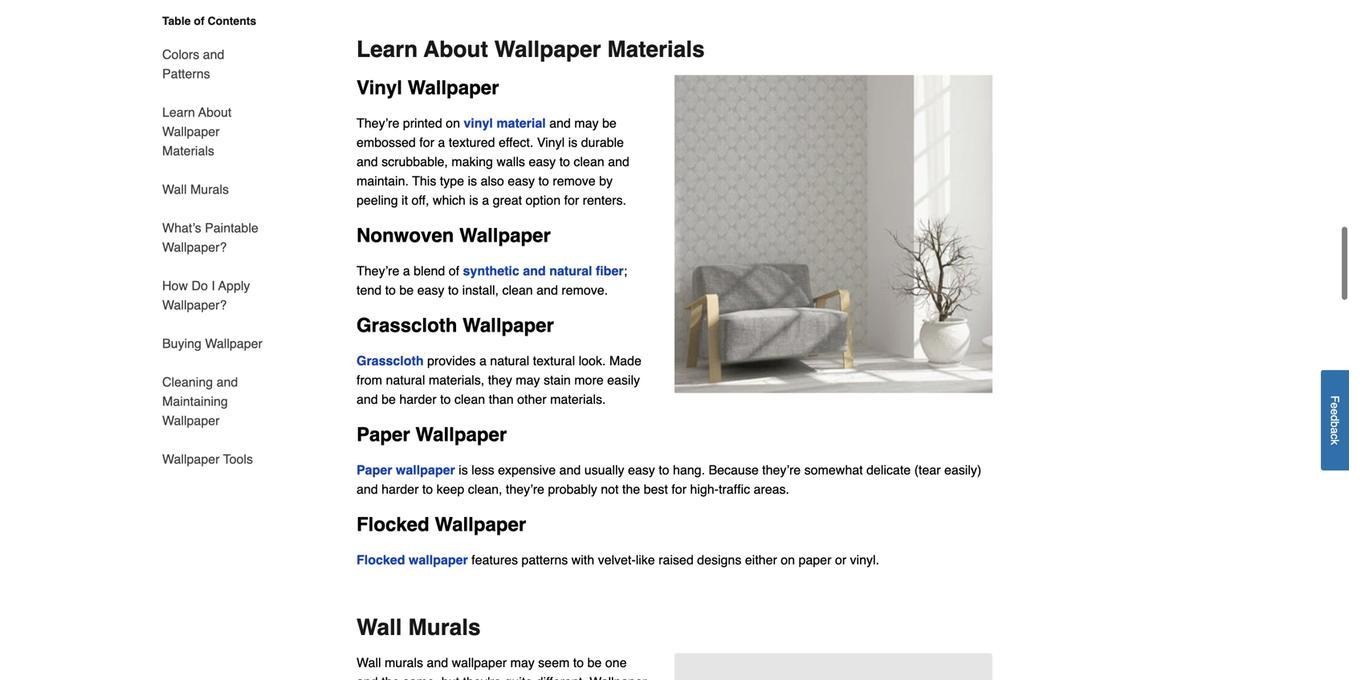 Task type: describe. For each thing, give the bounding box(es) containing it.
more
[[574, 373, 604, 388]]

a left blend
[[403, 264, 410, 278]]

wallpaper for flocked
[[409, 553, 468, 568]]

1 vertical spatial of
[[449, 264, 459, 278]]

murals inside table of contents element
[[190, 182, 229, 197]]

velvet-
[[598, 553, 636, 568]]

and inside ; tend to be easy to install, clean and remove.
[[537, 283, 558, 298]]

2 vertical spatial natural
[[386, 373, 425, 388]]

which
[[433, 193, 466, 208]]

install,
[[462, 283, 499, 298]]

tend
[[357, 283, 382, 298]]

wallpaper up less in the left of the page
[[415, 424, 507, 446]]

either
[[745, 553, 777, 568]]

a inside "f e e d b a c k" button
[[1329, 428, 1342, 434]]

vinyl material link
[[464, 116, 546, 131]]

wall murals and wallpaper may seem to be one and the same, but they're quite different. wallpape
[[357, 655, 647, 680]]

1 vertical spatial on
[[781, 553, 795, 568]]

like
[[636, 553, 655, 568]]

1 e from the top
[[1329, 403, 1342, 409]]

grasscloth for grasscloth link
[[357, 353, 424, 368]]

cleaning and maintaining wallpaper link
[[162, 363, 263, 440]]

b
[[1329, 421, 1342, 428]]

flocked for flocked wallpaper
[[357, 514, 429, 536]]

paper wallpaper
[[357, 424, 507, 446]]

making
[[452, 154, 493, 169]]

look.
[[579, 353, 606, 368]]

areas.
[[754, 482, 789, 497]]

because
[[709, 463, 759, 478]]

is right which
[[469, 193, 478, 208]]

0 vertical spatial for
[[419, 135, 434, 150]]

wall inside wall murals and wallpaper may seem to be one and the same, but they're quite different. wallpape
[[357, 655, 381, 670]]

0 vertical spatial learn about wallpaper materials
[[357, 37, 705, 62]]

a down 'they're printed on vinyl material' on the left
[[438, 135, 445, 150]]

somewhat
[[804, 463, 863, 478]]

buying wallpaper
[[162, 336, 262, 351]]

paper wallpaper
[[357, 463, 455, 478]]

0 vertical spatial on
[[446, 116, 460, 131]]

learn about wallpaper materials link
[[162, 93, 263, 170]]

easily
[[607, 373, 640, 388]]

what's paintable wallpaper? link
[[162, 209, 263, 267]]

quite
[[505, 675, 533, 680]]

nonwoven wallpaper
[[357, 225, 551, 247]]

to up remove
[[559, 154, 570, 169]]

1 horizontal spatial for
[[564, 193, 579, 208]]

renters.
[[583, 193, 626, 208]]

seem
[[538, 655, 570, 670]]

do
[[192, 278, 208, 293]]

for inside is less expensive and usually easy to hang. because they're somewhat delicate (tear easily) and harder to keep clean, they're probably not the best for high-traffic areas.
[[672, 482, 687, 497]]

learn inside learn about wallpaper materials
[[162, 105, 195, 120]]

murals
[[385, 655, 423, 670]]

to inside provides a natural textural look. made from natural materials, they may stain more easily and be harder to clean than other materials.
[[440, 392, 451, 407]]

to left "install,"
[[448, 283, 459, 298]]

how do i apply wallpaper? link
[[162, 267, 263, 324]]

they're for they're printed on vinyl material
[[357, 116, 399, 131]]

and up probably
[[559, 463, 581, 478]]

provides
[[427, 353, 476, 368]]

1 horizontal spatial materials
[[607, 37, 705, 62]]

durable
[[581, 135, 624, 150]]

flocked wallpaper features patterns with velvet-like raised designs either on paper or vinyl.
[[357, 553, 879, 568]]

how do i apply wallpaper?
[[162, 278, 250, 312]]

type
[[440, 174, 464, 188]]

(tear
[[914, 463, 941, 478]]

materials inside table of contents element
[[162, 143, 214, 158]]

clean inside provides a natural textural look. made from natural materials, they may stain more easily and be harder to clean than other materials.
[[454, 392, 485, 407]]

harder inside is less expensive and usually easy to hang. because they're somewhat delicate (tear easily) and harder to keep clean, they're probably not the best for high-traffic areas.
[[382, 482, 419, 497]]

paper
[[799, 553, 832, 568]]

to up "option"
[[538, 174, 549, 188]]

materials.
[[550, 392, 606, 407]]

raised
[[659, 553, 694, 568]]

is down making at the top of page
[[468, 174, 477, 188]]

flocked wallpaper
[[357, 514, 526, 536]]

may inside wall murals and wallpaper may seem to be one and the same, but they're quite different. wallpape
[[510, 655, 535, 670]]

wallpaper down clean,
[[435, 514, 526, 536]]

synthetic
[[463, 264, 519, 278]]

apply
[[218, 278, 250, 293]]

f e e d b a c k
[[1329, 396, 1342, 445]]

and down paper wallpaper link
[[357, 482, 378, 497]]

be inside provides a natural textural look. made from natural materials, they may stain more easily and be harder to clean than other materials.
[[382, 392, 396, 407]]

a inside provides a natural textural look. made from natural materials, they may stain more easily and be harder to clean than other materials.
[[479, 353, 487, 368]]

paper wallpaper link
[[357, 463, 455, 478]]

maintaining
[[162, 394, 228, 409]]

best
[[644, 482, 668, 497]]

flocked wallpaper link
[[357, 553, 468, 568]]

1 horizontal spatial natural
[[490, 353, 529, 368]]

contents
[[208, 14, 256, 27]]

and inside colors and patterns
[[203, 47, 224, 62]]

wallpaper down patterns
[[162, 124, 220, 139]]

paintable
[[205, 220, 258, 235]]

learn about wallpaper materials inside table of contents element
[[162, 105, 232, 158]]

scrubbable,
[[382, 154, 448, 169]]

effect.
[[499, 135, 533, 150]]

be inside ; tend to be easy to install, clean and remove.
[[399, 283, 414, 298]]

designs
[[697, 553, 742, 568]]

hang.
[[673, 463, 705, 478]]

1 horizontal spatial learn
[[357, 37, 418, 62]]

fiber
[[596, 264, 624, 278]]

and up by on the left of page
[[608, 154, 629, 169]]

and left same,
[[357, 675, 378, 680]]

buying
[[162, 336, 202, 351]]

be inside 'and may be embossed for a textured effect. vinyl is durable and scrubbable, making walls easy to clean and maintain. this type is also easy to remove by peeling it off, which is a great option for renters.'
[[602, 116, 617, 131]]

may inside 'and may be embossed for a textured effect. vinyl is durable and scrubbable, making walls easy to clean and maintain. this type is also easy to remove by peeling it off, which is a great option for renters.'
[[574, 116, 599, 131]]

cleaning and maintaining wallpaper
[[162, 375, 238, 428]]

vinyl
[[464, 116, 493, 131]]

patterns
[[522, 553, 568, 568]]

colors and patterns
[[162, 47, 224, 81]]

1 horizontal spatial about
[[424, 37, 488, 62]]

table
[[162, 14, 191, 27]]

with
[[572, 553, 594, 568]]

what's
[[162, 220, 201, 235]]

also
[[481, 174, 504, 188]]

wallpaper inside "cleaning and maintaining wallpaper"
[[162, 413, 220, 428]]

blend
[[414, 264, 445, 278]]

tools
[[223, 452, 253, 467]]

wallpaper up 'they're printed on vinyl material' on the left
[[408, 77, 499, 99]]

the inside is less expensive and usually easy to hang. because they're somewhat delicate (tear easily) and harder to keep clean, they're probably not the best for high-traffic areas.
[[622, 482, 640, 497]]

traffic
[[719, 482, 750, 497]]

wallpaper up material
[[494, 37, 601, 62]]

embossed
[[357, 135, 416, 150]]

easy down walls
[[508, 174, 535, 188]]

synthetic and natural fiber link
[[463, 264, 624, 278]]

k
[[1329, 440, 1342, 445]]

they're for they're a blend of synthetic and natural fiber
[[357, 264, 399, 278]]



Task type: vqa. For each thing, say whether or not it's contained in the screenshot.
the bottommost items
no



Task type: locate. For each thing, give the bounding box(es) containing it.
0 horizontal spatial vinyl
[[357, 77, 402, 99]]

and inside provides a natural textural look. made from natural materials, they may stain more easily and be harder to clean than other materials.
[[357, 392, 378, 407]]

1 vertical spatial clean
[[502, 283, 533, 298]]

wallpaper? inside "how do i apply wallpaper?"
[[162, 298, 227, 312]]

grasscloth for grasscloth wallpaper
[[357, 315, 457, 337]]

is left less in the left of the page
[[459, 463, 468, 478]]

flocked down flocked wallpaper
[[357, 553, 405, 568]]

may
[[574, 116, 599, 131], [516, 373, 540, 388], [510, 655, 535, 670]]

expensive
[[498, 463, 556, 478]]

0 horizontal spatial natural
[[386, 373, 425, 388]]

on left vinyl
[[446, 116, 460, 131]]

1 vertical spatial murals
[[408, 615, 481, 641]]

to right tend
[[385, 283, 396, 298]]

0 horizontal spatial they're
[[506, 482, 544, 497]]

natural down grasscloth link
[[386, 373, 425, 388]]

harder up paper wallpaper in the bottom left of the page
[[399, 392, 437, 407]]

on right either
[[781, 553, 795, 568]]

patterns
[[162, 66, 210, 81]]

to down materials,
[[440, 392, 451, 407]]

they
[[488, 373, 512, 388]]

0 horizontal spatial clean
[[454, 392, 485, 407]]

high-
[[690, 482, 719, 497]]

1 horizontal spatial clean
[[502, 283, 533, 298]]

table of contents element
[[143, 13, 263, 469]]

and up 'maintain.'
[[357, 154, 378, 169]]

2 grasscloth from the top
[[357, 353, 424, 368]]

than
[[489, 392, 514, 407]]

the right not
[[622, 482, 640, 497]]

off,
[[412, 193, 429, 208]]

material
[[497, 116, 546, 131]]

easy inside ; tend to be easy to install, clean and remove.
[[417, 283, 444, 298]]

by
[[599, 174, 613, 188]]

clean inside 'and may be embossed for a textured effect. vinyl is durable and scrubbable, making walls easy to clean and maintain. this type is also easy to remove by peeling it off, which is a great option for renters.'
[[574, 154, 604, 169]]

0 vertical spatial of
[[194, 14, 205, 27]]

2 paper from the top
[[357, 463, 392, 478]]

1 horizontal spatial they're
[[762, 463, 801, 478]]

1 vertical spatial flocked
[[357, 553, 405, 568]]

0 vertical spatial harder
[[399, 392, 437, 407]]

0 vertical spatial wallpaper?
[[162, 240, 227, 255]]

about
[[424, 37, 488, 62], [198, 105, 232, 120]]

paper for paper wallpaper
[[357, 463, 392, 478]]

learn about wallpaper materials up material
[[357, 37, 705, 62]]

of right blend
[[449, 264, 459, 278]]

clean down materials,
[[454, 392, 485, 407]]

easy down blend
[[417, 283, 444, 298]]

0 vertical spatial the
[[622, 482, 640, 497]]

and inside "cleaning and maintaining wallpaper"
[[217, 375, 238, 390]]

0 horizontal spatial the
[[382, 675, 399, 680]]

wallpaper up keep at the left bottom of the page
[[396, 463, 455, 478]]

is left durable
[[568, 135, 578, 150]]

0 horizontal spatial about
[[198, 105, 232, 120]]

1 vertical spatial harder
[[382, 482, 419, 497]]

2 vertical spatial may
[[510, 655, 535, 670]]

is less expensive and usually easy to hang. because they're somewhat delicate (tear easily) and harder to keep clean, they're probably not the best for high-traffic areas.
[[357, 463, 982, 497]]

not
[[601, 482, 619, 497]]

clean down durable
[[574, 154, 604, 169]]

0 horizontal spatial materials
[[162, 143, 214, 158]]

0 horizontal spatial wall murals
[[162, 182, 229, 197]]

of
[[194, 14, 205, 27], [449, 264, 459, 278]]

clean,
[[468, 482, 502, 497]]

grasscloth link
[[357, 353, 424, 368]]

vinyl wallpaper
[[357, 77, 499, 99]]

buying wallpaper link
[[162, 324, 262, 363]]

flocked up flocked wallpaper link
[[357, 514, 429, 536]]

1 vertical spatial wallpaper
[[409, 553, 468, 568]]

a up k in the bottom of the page
[[1329, 428, 1342, 434]]

how
[[162, 278, 188, 293]]

harder inside provides a natural textural look. made from natural materials, they may stain more easily and be harder to clean than other materials.
[[399, 392, 437, 407]]

they're up embossed
[[357, 116, 399, 131]]

easy inside is less expensive and usually easy to hang. because they're somewhat delicate (tear easily) and harder to keep clean, they're probably not the best for high-traffic areas.
[[628, 463, 655, 478]]

clean inside ; tend to be easy to install, clean and remove.
[[502, 283, 533, 298]]

it
[[402, 193, 408, 208]]

and up "maintaining"
[[217, 375, 238, 390]]

1 vertical spatial for
[[564, 193, 579, 208]]

and down "from"
[[357, 392, 378, 407]]

remove.
[[562, 283, 608, 298]]

wallpaper? inside what's paintable wallpaper?
[[162, 240, 227, 255]]

0 vertical spatial wall
[[162, 182, 187, 197]]

walls
[[497, 154, 525, 169]]

stain
[[544, 373, 571, 388]]

maintain.
[[357, 174, 409, 188]]

of right table
[[194, 14, 205, 27]]

natural up remove.
[[549, 264, 592, 278]]

0 vertical spatial natural
[[549, 264, 592, 278]]

this
[[412, 174, 436, 188]]

2 flocked from the top
[[357, 553, 405, 568]]

the down murals
[[382, 675, 399, 680]]

flocked
[[357, 514, 429, 536], [357, 553, 405, 568]]

table of contents
[[162, 14, 256, 27]]

vinyl up embossed
[[357, 77, 402, 99]]

f e e d b a c k button
[[1321, 370, 1349, 471]]

0 vertical spatial clean
[[574, 154, 604, 169]]

1 horizontal spatial of
[[449, 264, 459, 278]]

learn up vinyl wallpaper at top left
[[357, 37, 418, 62]]

they're
[[463, 675, 501, 680]]

from
[[357, 373, 382, 388]]

1 vertical spatial learn
[[162, 105, 195, 120]]

0 vertical spatial may
[[574, 116, 599, 131]]

1 vertical spatial the
[[382, 675, 399, 680]]

2 horizontal spatial natural
[[549, 264, 592, 278]]

learn
[[357, 37, 418, 62], [162, 105, 195, 120]]

be down "from"
[[382, 392, 396, 407]]

remove
[[553, 174, 596, 188]]

2 they're from the top
[[357, 264, 399, 278]]

for down the printed
[[419, 135, 434, 150]]

wall murals inside table of contents element
[[162, 182, 229, 197]]

wallpaper left the tools
[[162, 452, 220, 467]]

on
[[446, 116, 460, 131], [781, 553, 795, 568]]

1 horizontal spatial on
[[781, 553, 795, 568]]

be up durable
[[602, 116, 617, 131]]

wallpaper tools link
[[162, 440, 253, 469]]

about inside table of contents element
[[198, 105, 232, 120]]

paper up paper wallpaper link
[[357, 424, 410, 446]]

i
[[211, 278, 215, 293]]

wallpaper
[[396, 463, 455, 478], [409, 553, 468, 568], [452, 655, 507, 670]]

natural up they
[[490, 353, 529, 368]]

for
[[419, 135, 434, 150], [564, 193, 579, 208], [672, 482, 687, 497]]

1 vertical spatial about
[[198, 105, 232, 120]]

wall left murals
[[357, 655, 381, 670]]

1 vertical spatial wall murals
[[357, 615, 481, 641]]

but
[[442, 675, 459, 680]]

e up b
[[1329, 409, 1342, 415]]

natural
[[549, 264, 592, 278], [490, 353, 529, 368], [386, 373, 425, 388]]

grasscloth up grasscloth link
[[357, 315, 457, 337]]

materials
[[607, 37, 705, 62], [162, 143, 214, 158]]

wallpaper for paper
[[396, 463, 455, 478]]

to up different.
[[573, 655, 584, 670]]

they're up tend
[[357, 264, 399, 278]]

0 vertical spatial grasscloth
[[357, 315, 457, 337]]

other
[[517, 392, 547, 407]]

grasscloth wallpaper
[[357, 315, 554, 337]]

printed
[[403, 116, 442, 131]]

vinyl.
[[850, 553, 879, 568]]

nonwoven
[[357, 225, 454, 247]]

0 vertical spatial they're
[[762, 463, 801, 478]]

1 vertical spatial wall
[[357, 615, 402, 641]]

d
[[1329, 415, 1342, 421]]

about up vinyl wallpaper at top left
[[424, 37, 488, 62]]

and up but
[[427, 655, 448, 670]]

learn about wallpaper materials
[[357, 37, 705, 62], [162, 105, 232, 158]]

and may be embossed for a textured effect. vinyl is durable and scrubbable, making walls easy to clean and maintain. this type is also easy to remove by peeling it off, which is a great option for renters.
[[357, 116, 629, 208]]

2 horizontal spatial for
[[672, 482, 687, 497]]

1 flocked from the top
[[357, 514, 429, 536]]

for down the hang.
[[672, 482, 687, 497]]

wall murals up murals
[[357, 615, 481, 641]]

is
[[568, 135, 578, 150], [468, 174, 477, 188], [469, 193, 478, 208], [459, 463, 468, 478]]

flocked for flocked wallpaper features patterns with velvet-like raised designs either on paper or vinyl.
[[357, 553, 405, 568]]

wallpaper? down what's
[[162, 240, 227, 255]]

0 horizontal spatial on
[[446, 116, 460, 131]]

0 horizontal spatial of
[[194, 14, 205, 27]]

0 vertical spatial learn
[[357, 37, 418, 62]]

1 horizontal spatial wall murals
[[357, 615, 481, 641]]

less
[[472, 463, 494, 478]]

2 wallpaper? from the top
[[162, 298, 227, 312]]

1 vertical spatial materials
[[162, 143, 214, 158]]

they're
[[762, 463, 801, 478], [506, 482, 544, 497]]

0 vertical spatial flocked
[[357, 514, 429, 536]]

2 vertical spatial clean
[[454, 392, 485, 407]]

1 vertical spatial grasscloth
[[357, 353, 424, 368]]

2 vertical spatial wallpaper
[[452, 655, 507, 670]]

may up quite on the bottom left of page
[[510, 655, 535, 670]]

the inside wall murals and wallpaper may seem to be one and the same, but they're quite different. wallpape
[[382, 675, 399, 680]]

2 vertical spatial wall
[[357, 655, 381, 670]]

0 vertical spatial wallpaper
[[396, 463, 455, 478]]

wall up murals
[[357, 615, 402, 641]]

clean down "synthetic and natural fiber" link
[[502, 283, 533, 298]]

wallpaper right buying
[[205, 336, 262, 351]]

0 vertical spatial vinyl
[[357, 77, 402, 99]]

1 vertical spatial paper
[[357, 463, 392, 478]]

0 horizontal spatial murals
[[190, 182, 229, 197]]

1 vertical spatial they're
[[357, 264, 399, 278]]

vinyl right the effect.
[[537, 135, 565, 150]]

easy right walls
[[529, 154, 556, 169]]

they're printed on vinyl material
[[357, 116, 546, 131]]

paper down paper wallpaper in the bottom left of the page
[[357, 463, 392, 478]]

easy up best on the left of the page
[[628, 463, 655, 478]]

murals up but
[[408, 615, 481, 641]]

be inside wall murals and wallpaper may seem to be one and the same, but they're quite different. wallpape
[[587, 655, 602, 670]]

made
[[609, 353, 642, 368]]

wallpaper up they're at the left bottom of the page
[[452, 655, 507, 670]]

to inside wall murals and wallpaper may seem to be one and the same, but they're quite different. wallpape
[[573, 655, 584, 670]]

; tend to be easy to install, clean and remove.
[[357, 264, 627, 298]]

they're down the expensive
[[506, 482, 544, 497]]

is inside is less expensive and usually easy to hang. because they're somewhat delicate (tear easily) and harder to keep clean, they're probably not the best for high-traffic areas.
[[459, 463, 468, 478]]

1 horizontal spatial learn about wallpaper materials
[[357, 37, 705, 62]]

vinyl
[[357, 77, 402, 99], [537, 135, 565, 150]]

0 vertical spatial about
[[424, 37, 488, 62]]

for down remove
[[564, 193, 579, 208]]

may inside provides a natural textural look. made from natural materials, they may stain more easily and be harder to clean than other materials.
[[516, 373, 540, 388]]

may up durable
[[574, 116, 599, 131]]

and right "colors"
[[203, 47, 224, 62]]

0 vertical spatial murals
[[190, 182, 229, 197]]

1 wallpaper? from the top
[[162, 240, 227, 255]]

be left one
[[587, 655, 602, 670]]

wall
[[162, 182, 187, 197], [357, 615, 402, 641], [357, 655, 381, 670]]

learn about wallpaper materials up wall murals link
[[162, 105, 232, 158]]

probably
[[548, 482, 597, 497]]

1 paper from the top
[[357, 424, 410, 446]]

vinyl inside 'and may be embossed for a textured effect. vinyl is durable and scrubbable, making walls easy to clean and maintain. this type is also easy to remove by peeling it off, which is a great option for renters.'
[[537, 135, 565, 150]]

and right material
[[549, 116, 571, 131]]

wallpaper down great
[[459, 225, 551, 247]]

wallpaper inside 'link'
[[205, 336, 262, 351]]

wallpaper tools
[[162, 452, 253, 467]]

be down blend
[[399, 283, 414, 298]]

0 horizontal spatial learn about wallpaper materials
[[162, 105, 232, 158]]

learn down patterns
[[162, 105, 195, 120]]

1 grasscloth from the top
[[357, 315, 457, 337]]

a right 'provides'
[[479, 353, 487, 368]]

wall inside table of contents element
[[162, 182, 187, 197]]

paper for paper wallpaper
[[357, 424, 410, 446]]

wallpaper down "maintaining"
[[162, 413, 220, 428]]

a living room with gray and white wallpaper, a gray linen chair, light oak floors and a white vase. image
[[675, 75, 993, 393]]

0 vertical spatial materials
[[607, 37, 705, 62]]

cleaning
[[162, 375, 213, 390]]

2 vertical spatial for
[[672, 482, 687, 497]]

of inside table of contents element
[[194, 14, 205, 27]]

wall murals link
[[162, 170, 229, 209]]

1 vertical spatial learn about wallpaper materials
[[162, 105, 232, 158]]

textural
[[533, 353, 575, 368]]

0 vertical spatial paper
[[357, 424, 410, 446]]

1 vertical spatial may
[[516, 373, 540, 388]]

1 horizontal spatial murals
[[408, 615, 481, 641]]

clean
[[574, 154, 604, 169], [502, 283, 533, 298], [454, 392, 485, 407]]

1 horizontal spatial vinyl
[[537, 135, 565, 150]]

0 horizontal spatial for
[[419, 135, 434, 150]]

0 horizontal spatial learn
[[162, 105, 195, 120]]

2 e from the top
[[1329, 409, 1342, 415]]

murals up paintable
[[190, 182, 229, 197]]

1 vertical spatial they're
[[506, 482, 544, 497]]

;
[[624, 264, 627, 278]]

harder
[[399, 392, 437, 407], [382, 482, 419, 497]]

0 vertical spatial they're
[[357, 116, 399, 131]]

a pink and green wall mural with birds and flowers. image
[[675, 653, 993, 680]]

murals
[[190, 182, 229, 197], [408, 615, 481, 641]]

and right synthetic
[[523, 264, 546, 278]]

1 horizontal spatial the
[[622, 482, 640, 497]]

c
[[1329, 434, 1342, 440]]

they're
[[357, 116, 399, 131], [357, 264, 399, 278]]

provides a natural textural look. made from natural materials, they may stain more easily and be harder to clean than other materials.
[[357, 353, 642, 407]]

wallpaper down "install,"
[[463, 315, 554, 337]]

great
[[493, 193, 522, 208]]

0 vertical spatial wall murals
[[162, 182, 229, 197]]

they're up areas.
[[762, 463, 801, 478]]

wallpaper down flocked wallpaper
[[409, 553, 468, 568]]

colors
[[162, 47, 199, 62]]

wallpaper inside wall murals and wallpaper may seem to be one and the same, but they're quite different. wallpape
[[452, 655, 507, 670]]

grasscloth up "from"
[[357, 353, 424, 368]]

a down the also
[[482, 193, 489, 208]]

e up the 'd'
[[1329, 403, 1342, 409]]

about down colors and patterns link
[[198, 105, 232, 120]]

wall up what's
[[162, 182, 187, 197]]

to up best on the left of the page
[[659, 463, 669, 478]]

harder down paper wallpaper link
[[382, 482, 419, 497]]

to left keep at the left bottom of the page
[[422, 482, 433, 497]]

option
[[526, 193, 561, 208]]

easily)
[[944, 463, 982, 478]]

and down "synthetic and natural fiber" link
[[537, 283, 558, 298]]

they're a blend of synthetic and natural fiber
[[357, 264, 624, 278]]

1 vertical spatial wallpaper?
[[162, 298, 227, 312]]

f
[[1329, 396, 1342, 403]]

may up the other
[[516, 373, 540, 388]]

1 vertical spatial natural
[[490, 353, 529, 368]]

1 vertical spatial vinyl
[[537, 135, 565, 150]]

1 they're from the top
[[357, 116, 399, 131]]

paper
[[357, 424, 410, 446], [357, 463, 392, 478]]

textured
[[449, 135, 495, 150]]

2 horizontal spatial clean
[[574, 154, 604, 169]]

wall murals up what's
[[162, 182, 229, 197]]

or
[[835, 553, 847, 568]]

wallpaper? down do
[[162, 298, 227, 312]]



